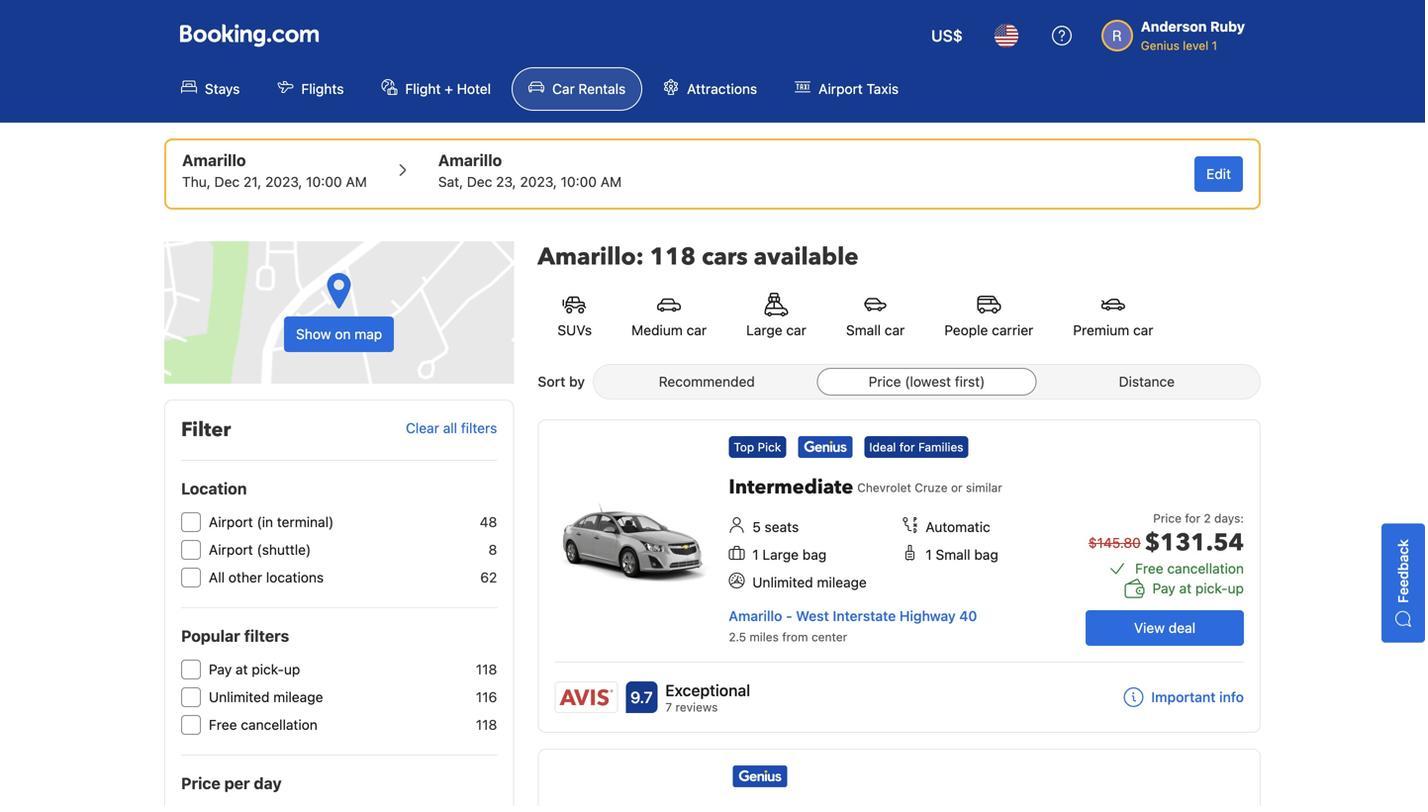 Task type: locate. For each thing, give the bounding box(es) containing it.
flight + hotel
[[405, 81, 491, 97]]

up down the popular filters
[[284, 662, 300, 678]]

large car
[[746, 322, 807, 339]]

attractions
[[687, 81, 757, 97]]

amarillo up miles
[[729, 608, 782, 625]]

up
[[1228, 581, 1244, 597], [284, 662, 300, 678]]

filters right all
[[461, 420, 497, 437]]

0 vertical spatial airport
[[819, 81, 863, 97]]

people
[[945, 322, 988, 339]]

1 vertical spatial filters
[[244, 627, 289, 646]]

amarillo inside amarillo - west interstate highway 40 2.5 miles from center
[[729, 608, 782, 625]]

for right the ideal
[[900, 440, 915, 454]]

0 horizontal spatial for
[[900, 440, 915, 454]]

1 horizontal spatial pick-
[[1196, 581, 1228, 597]]

1 small bag
[[926, 547, 999, 563]]

suvs
[[558, 322, 592, 339]]

pay at pick-up up deal
[[1153, 581, 1244, 597]]

10:00 down pick-up location element
[[306, 174, 342, 190]]

up down $131.54
[[1228, 581, 1244, 597]]

popular
[[181, 627, 240, 646]]

2023, inside amarillo thu, dec 21, 2023, 10:00 am
[[265, 174, 302, 190]]

1 horizontal spatial up
[[1228, 581, 1244, 597]]

am inside amarillo sat, dec 23, 2023, 10:00 am
[[601, 174, 622, 190]]

suvs button
[[538, 281, 612, 352]]

1 vertical spatial free cancellation
[[209, 717, 318, 733]]

cars
[[702, 241, 748, 274]]

airport (shuttle)
[[209, 542, 311, 558]]

1 vertical spatial for
[[1185, 512, 1201, 526]]

1 down "automatic"
[[926, 547, 932, 563]]

1 horizontal spatial free cancellation
[[1135, 561, 1244, 577]]

0 horizontal spatial amarillo group
[[182, 148, 367, 192]]

1 horizontal spatial unlimited mileage
[[753, 575, 867, 591]]

1 horizontal spatial am
[[601, 174, 622, 190]]

pick-
[[1196, 581, 1228, 597], [252, 662, 284, 678]]

118 for free cancellation
[[476, 717, 497, 733]]

available
[[754, 241, 859, 274]]

am inside amarillo thu, dec 21, 2023, 10:00 am
[[346, 174, 367, 190]]

1 car from the left
[[687, 322, 707, 339]]

price inside price for 2 days: $145.80 $131.54
[[1153, 512, 1182, 526]]

2023, for amarillo sat, dec 23, 2023, 10:00 am
[[520, 174, 557, 190]]

1 vertical spatial unlimited mileage
[[209, 689, 323, 706]]

dec inside amarillo sat, dec 23, 2023, 10:00 am
[[467, 174, 492, 190]]

rentals
[[579, 81, 626, 97]]

0 vertical spatial at
[[1179, 581, 1192, 597]]

1 vertical spatial free
[[209, 717, 237, 733]]

0 horizontal spatial pick-
[[252, 662, 284, 678]]

amarillo inside amarillo thu, dec 21, 2023, 10:00 am
[[182, 151, 246, 170]]

bag down "automatic"
[[974, 547, 999, 563]]

seats
[[765, 519, 799, 535]]

1 horizontal spatial small
[[936, 547, 971, 563]]

amarillo up thu,
[[182, 151, 246, 170]]

miles
[[750, 631, 779, 644]]

pick-up location element
[[182, 148, 367, 172]]

airport
[[819, 81, 863, 97], [209, 514, 253, 531], [209, 542, 253, 558]]

amarillo up sat,
[[438, 151, 502, 170]]

cancellation up day
[[241, 717, 318, 733]]

filters right popular on the bottom of the page
[[244, 627, 289, 646]]

1 dec from the left
[[214, 174, 240, 190]]

0 vertical spatial cancellation
[[1167, 561, 1244, 577]]

0 vertical spatial filters
[[461, 420, 497, 437]]

car for medium car
[[687, 322, 707, 339]]

0 vertical spatial small
[[846, 322, 881, 339]]

1 vertical spatial 118
[[476, 662, 497, 678]]

small car button
[[826, 281, 925, 352]]

0 horizontal spatial free
[[209, 717, 237, 733]]

unlimited mileage
[[753, 575, 867, 591], [209, 689, 323, 706]]

1 horizontal spatial cancellation
[[1167, 561, 1244, 577]]

62
[[480, 570, 497, 586]]

important info
[[1152, 689, 1244, 706]]

0 horizontal spatial price
[[181, 775, 221, 793]]

chevrolet
[[857, 481, 912, 495]]

clear all filters
[[406, 420, 497, 437]]

4 car from the left
[[1133, 322, 1154, 339]]

mileage inside "product card" "group"
[[817, 575, 867, 591]]

0 horizontal spatial 2023,
[[265, 174, 302, 190]]

10:00 inside amarillo sat, dec 23, 2023, 10:00 am
[[561, 174, 597, 190]]

unlimited down 1 large bag
[[753, 575, 813, 591]]

large inside "product card" "group"
[[763, 547, 799, 563]]

small down "automatic"
[[936, 547, 971, 563]]

car inside button
[[687, 322, 707, 339]]

for
[[900, 440, 915, 454], [1185, 512, 1201, 526]]

1 horizontal spatial at
[[1179, 581, 1192, 597]]

pay up view deal
[[1153, 581, 1176, 597]]

1 horizontal spatial bag
[[974, 547, 999, 563]]

intermediate
[[729, 474, 853, 501]]

0 vertical spatial mileage
[[817, 575, 867, 591]]

customer rating 9.7 exceptional element
[[665, 679, 750, 703]]

skip to main content element
[[0, 0, 1425, 123]]

sort by element
[[593, 364, 1261, 400]]

1 horizontal spatial free
[[1135, 561, 1164, 577]]

price inside sort by element
[[869, 374, 901, 390]]

2023, down drop-off location element
[[520, 174, 557, 190]]

top pick
[[734, 440, 781, 454]]

pay at pick-up
[[1153, 581, 1244, 597], [209, 662, 300, 678]]

1 vertical spatial at
[[236, 662, 248, 678]]

important info button
[[1124, 688, 1244, 708]]

2023, inside amarillo sat, dec 23, 2023, 10:00 am
[[520, 174, 557, 190]]

1 horizontal spatial pay
[[1153, 581, 1176, 597]]

0 horizontal spatial unlimited
[[209, 689, 270, 706]]

am up amarillo:
[[601, 174, 622, 190]]

pay at pick-up down the popular filters
[[209, 662, 300, 678]]

0 vertical spatial pick-
[[1196, 581, 1228, 597]]

2 horizontal spatial 1
[[1212, 39, 1218, 52]]

airport taxis
[[819, 81, 899, 97]]

1 vertical spatial up
[[284, 662, 300, 678]]

0 horizontal spatial 10:00
[[306, 174, 342, 190]]

1 horizontal spatial unlimited
[[753, 575, 813, 591]]

at inside "product card" "group"
[[1179, 581, 1192, 597]]

1 am from the left
[[346, 174, 367, 190]]

10:00 for amarillo thu, dec 21, 2023, 10:00 am
[[306, 174, 342, 190]]

amarillo group
[[182, 148, 367, 192], [438, 148, 622, 192]]

day
[[254, 775, 282, 793]]

premium car button
[[1053, 281, 1173, 352]]

0 horizontal spatial small
[[846, 322, 881, 339]]

price per day
[[181, 775, 282, 793]]

0 vertical spatial up
[[1228, 581, 1244, 597]]

bag
[[803, 547, 827, 563], [974, 547, 999, 563]]

1 down '5'
[[753, 547, 759, 563]]

1 horizontal spatial filters
[[461, 420, 497, 437]]

2 dec from the left
[[467, 174, 492, 190]]

price left per
[[181, 775, 221, 793]]

pick- down $131.54
[[1196, 581, 1228, 597]]

1 right level
[[1212, 39, 1218, 52]]

0 horizontal spatial at
[[236, 662, 248, 678]]

10:00
[[306, 174, 342, 190], [561, 174, 597, 190]]

2 vertical spatial 118
[[476, 717, 497, 733]]

airport for airport (in terminal)
[[209, 514, 253, 531]]

dec inside amarillo thu, dec 21, 2023, 10:00 am
[[214, 174, 240, 190]]

10:00 inside amarillo thu, dec 21, 2023, 10:00 am
[[306, 174, 342, 190]]

dec left "23,"
[[467, 174, 492, 190]]

118 up the 116
[[476, 662, 497, 678]]

1
[[1212, 39, 1218, 52], [753, 547, 759, 563], [926, 547, 932, 563]]

0 vertical spatial unlimited mileage
[[753, 575, 867, 591]]

2 bag from the left
[[974, 547, 999, 563]]

days:
[[1215, 512, 1244, 526]]

$131.54
[[1145, 527, 1244, 560]]

0 horizontal spatial bag
[[803, 547, 827, 563]]

price up $131.54
[[1153, 512, 1182, 526]]

0 vertical spatial unlimited
[[753, 575, 813, 591]]

0 horizontal spatial amarillo
[[182, 151, 246, 170]]

pay at pick-up inside "product card" "group"
[[1153, 581, 1244, 597]]

118 left cars
[[650, 241, 696, 274]]

1 horizontal spatial mileage
[[817, 575, 867, 591]]

amarillo inside amarillo sat, dec 23, 2023, 10:00 am
[[438, 151, 502, 170]]

1 large bag
[[753, 547, 827, 563]]

for left 2
[[1185, 512, 1201, 526]]

1 horizontal spatial 2023,
[[520, 174, 557, 190]]

free cancellation down $131.54
[[1135, 561, 1244, 577]]

0 vertical spatial free cancellation
[[1135, 561, 1244, 577]]

0 horizontal spatial up
[[284, 662, 300, 678]]

pick- down the popular filters
[[252, 662, 284, 678]]

cancellation down $131.54
[[1167, 561, 1244, 577]]

other
[[229, 570, 262, 586]]

2 vertical spatial airport
[[209, 542, 253, 558]]

am down pick-up location element
[[346, 174, 367, 190]]

0 vertical spatial pay at pick-up
[[1153, 581, 1244, 597]]

first)
[[955, 374, 985, 390]]

price left (lowest
[[869, 374, 901, 390]]

0 vertical spatial pay
[[1153, 581, 1176, 597]]

unlimited down the popular filters
[[209, 689, 270, 706]]

0 vertical spatial for
[[900, 440, 915, 454]]

airport left (in
[[209, 514, 253, 531]]

terminal)
[[277, 514, 334, 531]]

car up price (lowest first)
[[885, 322, 905, 339]]

pick
[[758, 440, 781, 454]]

amarillo: 118 cars available
[[538, 241, 859, 274]]

1 vertical spatial pay
[[209, 662, 232, 678]]

23,
[[496, 174, 516, 190]]

1 vertical spatial small
[[936, 547, 971, 563]]

1 amarillo group from the left
[[182, 148, 367, 192]]

1 vertical spatial unlimited
[[209, 689, 270, 706]]

car rentals link
[[512, 67, 643, 111]]

clear all filters button
[[406, 420, 497, 437]]

1 2023, from the left
[[265, 174, 302, 190]]

by
[[569, 374, 585, 390]]

1 horizontal spatial 10:00
[[561, 174, 597, 190]]

2 10:00 from the left
[[561, 174, 597, 190]]

1 horizontal spatial amarillo
[[438, 151, 502, 170]]

$145.80
[[1089, 535, 1141, 551]]

free down price for 2 days: $145.80 $131.54
[[1135, 561, 1164, 577]]

car right medium
[[687, 322, 707, 339]]

all
[[209, 570, 225, 586]]

filters
[[461, 420, 497, 437], [244, 627, 289, 646]]

sort by
[[538, 374, 585, 390]]

edit button
[[1195, 156, 1243, 192]]

airport inside "skip to main content" "element"
[[819, 81, 863, 97]]

1 bag from the left
[[803, 547, 827, 563]]

2 horizontal spatial amarillo
[[729, 608, 782, 625]]

view deal button
[[1086, 611, 1244, 646]]

unlimited mileage up "west"
[[753, 575, 867, 591]]

drop-off date element
[[438, 172, 622, 192]]

ideal
[[869, 440, 896, 454]]

stays
[[205, 81, 240, 97]]

small
[[846, 322, 881, 339], [936, 547, 971, 563]]

car for large car
[[786, 322, 807, 339]]

at down the popular filters
[[236, 662, 248, 678]]

large up recommended
[[746, 322, 783, 339]]

2 car from the left
[[786, 322, 807, 339]]

1 vertical spatial price
[[1153, 512, 1182, 526]]

automatic
[[926, 519, 991, 535]]

1 horizontal spatial for
[[1185, 512, 1201, 526]]

0 horizontal spatial pay at pick-up
[[209, 662, 300, 678]]

1 vertical spatial large
[[763, 547, 799, 563]]

118
[[650, 241, 696, 274], [476, 662, 497, 678], [476, 717, 497, 733]]

top
[[734, 440, 754, 454]]

dec for amarillo sat, dec 23, 2023, 10:00 am
[[467, 174, 492, 190]]

am
[[346, 174, 367, 190], [601, 174, 622, 190]]

small up price (lowest first)
[[846, 322, 881, 339]]

us$ button
[[920, 12, 975, 59]]

similar
[[966, 481, 1003, 495]]

view
[[1134, 620, 1165, 636]]

118 down the 116
[[476, 717, 497, 733]]

5 seats
[[753, 519, 799, 535]]

unlimited mileage down the popular filters
[[209, 689, 323, 706]]

0 horizontal spatial am
[[346, 174, 367, 190]]

hotel
[[457, 81, 491, 97]]

0 vertical spatial price
[[869, 374, 901, 390]]

3 car from the left
[[885, 322, 905, 339]]

1 horizontal spatial pay at pick-up
[[1153, 581, 1244, 597]]

1 vertical spatial pay at pick-up
[[209, 662, 300, 678]]

view deal
[[1134, 620, 1196, 636]]

1 vertical spatial mileage
[[273, 689, 323, 706]]

1 horizontal spatial price
[[869, 374, 901, 390]]

0 vertical spatial large
[[746, 322, 783, 339]]

airport up all
[[209, 542, 253, 558]]

pay down popular on the bottom of the page
[[209, 662, 232, 678]]

0 vertical spatial free
[[1135, 561, 1164, 577]]

at up deal
[[1179, 581, 1192, 597]]

car down the available
[[786, 322, 807, 339]]

10:00 down drop-off location element
[[561, 174, 597, 190]]

2 vertical spatial price
[[181, 775, 221, 793]]

0 horizontal spatial cancellation
[[241, 717, 318, 733]]

0 horizontal spatial 1
[[753, 547, 759, 563]]

amarillo for amarillo - west interstate highway 40 2.5 miles from center
[[729, 608, 782, 625]]

on
[[335, 326, 351, 342]]

mileage up amarillo - west interstate highway 40 button
[[817, 575, 867, 591]]

anderson ruby genius level 1
[[1141, 18, 1245, 52]]

medium car button
[[612, 281, 727, 352]]

product card group
[[538, 420, 1268, 733]]

airport taxis link
[[778, 67, 916, 111]]

2 horizontal spatial price
[[1153, 512, 1182, 526]]

1 horizontal spatial 1
[[926, 547, 932, 563]]

unlimited mileage inside "product card" "group"
[[753, 575, 867, 591]]

1 vertical spatial airport
[[209, 514, 253, 531]]

0 horizontal spatial dec
[[214, 174, 240, 190]]

bag up "west"
[[803, 547, 827, 563]]

0 vertical spatial 118
[[650, 241, 696, 274]]

2 2023, from the left
[[520, 174, 557, 190]]

1 for 1 large bag
[[753, 547, 759, 563]]

2023, down pick-up location element
[[265, 174, 302, 190]]

at
[[1179, 581, 1192, 597], [236, 662, 248, 678]]

free up price per day
[[209, 717, 237, 733]]

mileage down the popular filters
[[273, 689, 323, 706]]

car right premium
[[1133, 322, 1154, 339]]

attractions link
[[647, 67, 774, 111]]

1 horizontal spatial dec
[[467, 174, 492, 190]]

free cancellation up day
[[209, 717, 318, 733]]

ruby
[[1210, 18, 1245, 35]]

1 horizontal spatial amarillo group
[[438, 148, 622, 192]]

1 10:00 from the left
[[306, 174, 342, 190]]

airport left taxis
[[819, 81, 863, 97]]

filter
[[181, 417, 231, 444]]

cancellation
[[1167, 561, 1244, 577], [241, 717, 318, 733]]

2 amarillo group from the left
[[438, 148, 622, 192]]

car inside 'button'
[[786, 322, 807, 339]]

(shuttle)
[[257, 542, 311, 558]]

large down the seats
[[763, 547, 799, 563]]

2 am from the left
[[601, 174, 622, 190]]

2023,
[[265, 174, 302, 190], [520, 174, 557, 190]]

free cancellation inside "product card" "group"
[[1135, 561, 1244, 577]]

price (lowest first)
[[869, 374, 985, 390]]

for inside price for 2 days: $145.80 $131.54
[[1185, 512, 1201, 526]]

dec left 21,
[[214, 174, 240, 190]]

pick-up date element
[[182, 172, 367, 192]]

for for ideal for families
[[900, 440, 915, 454]]



Task type: describe. For each thing, give the bounding box(es) containing it.
0 horizontal spatial mileage
[[273, 689, 323, 706]]

9.7
[[631, 688, 653, 707]]

airport for airport taxis
[[819, 81, 863, 97]]

premium
[[1073, 322, 1130, 339]]

deal
[[1169, 620, 1196, 636]]

ideal for families
[[869, 440, 964, 454]]

per
[[224, 775, 250, 793]]

am for amarillo sat, dec 23, 2023, 10:00 am
[[601, 174, 622, 190]]

flight + hotel link
[[365, 67, 508, 111]]

clear
[[406, 420, 439, 437]]

large inside 'button'
[[746, 322, 783, 339]]

(in
[[257, 514, 273, 531]]

exceptional 7 reviews
[[665, 681, 750, 715]]

118 for pay at pick-up
[[476, 662, 497, 678]]

show on map button
[[164, 242, 514, 384]]

price for (lowest
[[869, 374, 901, 390]]

map
[[355, 326, 382, 342]]

0 horizontal spatial pay
[[209, 662, 232, 678]]

level
[[1183, 39, 1209, 52]]

show on map
[[296, 326, 382, 342]]

amarillo for amarillo sat, dec 23, 2023, 10:00 am
[[438, 151, 502, 170]]

distance
[[1119, 374, 1175, 390]]

amarillo for amarillo thu, dec 21, 2023, 10:00 am
[[182, 151, 246, 170]]

flight
[[405, 81, 441, 97]]

people carrier
[[945, 322, 1034, 339]]

interstate
[[833, 608, 896, 625]]

intermediate chevrolet cruze or similar
[[729, 474, 1003, 501]]

from
[[782, 631, 808, 644]]

2
[[1204, 512, 1211, 526]]

9.7 element
[[626, 682, 658, 714]]

for for price for 2 days: $145.80 $131.54
[[1185, 512, 1201, 526]]

-
[[786, 608, 793, 625]]

carrier
[[992, 322, 1034, 339]]

0 horizontal spatial free cancellation
[[209, 717, 318, 733]]

filters inside button
[[461, 420, 497, 437]]

small car
[[846, 322, 905, 339]]

important
[[1152, 689, 1216, 706]]

1 for 1 small bag
[[926, 547, 932, 563]]

am for amarillo thu, dec 21, 2023, 10:00 am
[[346, 174, 367, 190]]

amarillo sat, dec 23, 2023, 10:00 am
[[438, 151, 622, 190]]

airport (in terminal)
[[209, 514, 334, 531]]

10:00 for amarillo sat, dec 23, 2023, 10:00 am
[[561, 174, 597, 190]]

price for for
[[1153, 512, 1182, 526]]

0 horizontal spatial unlimited mileage
[[209, 689, 323, 706]]

genius
[[1141, 39, 1180, 52]]

cancellation inside "product card" "group"
[[1167, 561, 1244, 577]]

supplied by rc - avis image
[[556, 683, 617, 713]]

us$
[[931, 26, 963, 45]]

families
[[919, 440, 964, 454]]

drop-off location element
[[438, 148, 622, 172]]

0 horizontal spatial filters
[[244, 627, 289, 646]]

amarillo - west interstate highway 40 button
[[729, 608, 977, 625]]

5
[[753, 519, 761, 535]]

116
[[476, 689, 497, 706]]

car for premium car
[[1133, 322, 1154, 339]]

small inside "product card" "group"
[[936, 547, 971, 563]]

all
[[443, 420, 457, 437]]

taxis
[[867, 81, 899, 97]]

48
[[480, 514, 497, 531]]

show
[[296, 326, 331, 342]]

anderson
[[1141, 18, 1207, 35]]

2.5
[[729, 631, 746, 644]]

dec for amarillo thu, dec 21, 2023, 10:00 am
[[214, 174, 240, 190]]

airport for airport (shuttle)
[[209, 542, 253, 558]]

people carrier button
[[925, 281, 1053, 352]]

price for per
[[181, 775, 221, 793]]

car
[[552, 81, 575, 97]]

unlimited inside "product card" "group"
[[753, 575, 813, 591]]

medium
[[632, 322, 683, 339]]

car rentals
[[552, 81, 626, 97]]

40
[[959, 608, 977, 625]]

medium car
[[632, 322, 707, 339]]

1 inside anderson ruby genius level 1
[[1212, 39, 1218, 52]]

1 vertical spatial cancellation
[[241, 717, 318, 733]]

recommended
[[659, 374, 755, 390]]

large car button
[[727, 281, 826, 352]]

premium car
[[1073, 322, 1154, 339]]

free inside "product card" "group"
[[1135, 561, 1164, 577]]

feedback
[[1395, 539, 1411, 603]]

thu,
[[182, 174, 211, 190]]

highway
[[900, 608, 956, 625]]

(lowest
[[905, 374, 951, 390]]

west
[[796, 608, 829, 625]]

flights link
[[261, 67, 361, 111]]

all other locations
[[209, 570, 324, 586]]

21,
[[243, 174, 262, 190]]

search summary element
[[164, 139, 1261, 210]]

amarillo - west interstate highway 40 2.5 miles from center
[[729, 608, 977, 644]]

stays link
[[164, 67, 257, 111]]

up inside "product card" "group"
[[1228, 581, 1244, 597]]

amarillo thu, dec 21, 2023, 10:00 am
[[182, 151, 367, 190]]

feedback button
[[1382, 524, 1425, 643]]

center
[[812, 631, 848, 644]]

bag for 1 large bag
[[803, 547, 827, 563]]

flights
[[301, 81, 344, 97]]

bag for 1 small bag
[[974, 547, 999, 563]]

1 vertical spatial pick-
[[252, 662, 284, 678]]

2023, for amarillo thu, dec 21, 2023, 10:00 am
[[265, 174, 302, 190]]

location
[[181, 480, 247, 498]]

pick- inside "product card" "group"
[[1196, 581, 1228, 597]]

small inside button
[[846, 322, 881, 339]]

car for small car
[[885, 322, 905, 339]]

pay inside "product card" "group"
[[1153, 581, 1176, 597]]



Task type: vqa. For each thing, say whether or not it's contained in the screenshot.
Metropolitan to the middle
no



